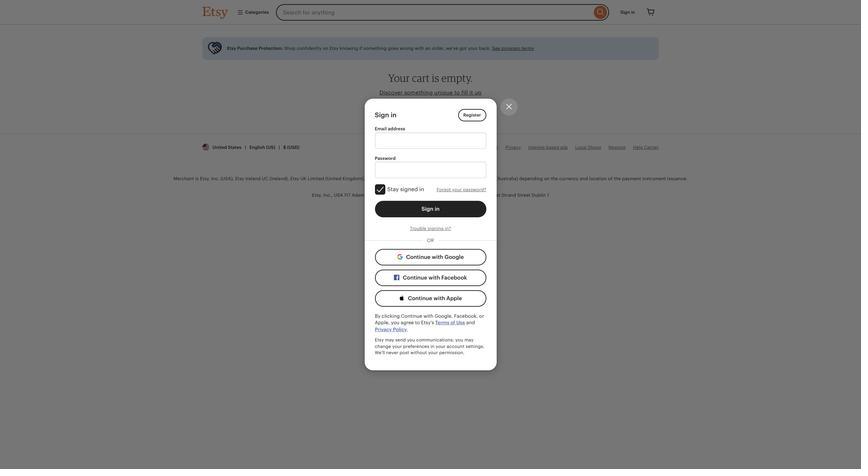 Task type: describe. For each thing, give the bounding box(es) containing it.
1 horizontal spatial and
[[580, 176, 588, 181]]

1 horizontal spatial privacy
[[506, 145, 521, 150]]

shops
[[588, 145, 602, 150]]

knowing
[[340, 46, 358, 51]]

help center link
[[634, 145, 659, 150]]

email address
[[375, 126, 406, 131]]

terms of use and privacy policy .
[[375, 320, 475, 332]]

continue with apple link
[[375, 290, 487, 307]]

if
[[360, 46, 363, 51]]

11201
[[412, 193, 423, 198]]

privacy inside terms of use and privacy policy .
[[375, 327, 392, 332]]

we'll
[[375, 350, 385, 355]]

1 horizontal spatial terms of use link
[[471, 145, 498, 150]]

policy
[[393, 327, 407, 332]]

based
[[547, 145, 560, 150]]

payment
[[623, 176, 642, 181]]

interest-based ads
[[529, 145, 568, 150]]

1 may from the left
[[385, 338, 394, 343]]

use for terms of use and privacy policy .
[[457, 320, 465, 325]]

0 vertical spatial is
[[432, 71, 440, 84]]

agree
[[401, 320, 414, 325]]

facebook,
[[454, 313, 478, 319]]

forgot your password? link
[[437, 187, 487, 192]]

strand
[[502, 193, 516, 198]]

australia
[[450, 176, 469, 181]]

brooklyn,
[[383, 193, 403, 198]]

.
[[407, 327, 409, 332]]

register
[[464, 113, 481, 118]]

your cart is empty.
[[389, 71, 473, 84]]

every
[[458, 118, 470, 123]]

2 street from the left
[[518, 193, 531, 198]]

sign inside button
[[422, 206, 434, 212]]

password?
[[463, 187, 487, 192]]

inc. for is
[[211, 176, 219, 181]]

wrong
[[400, 46, 414, 51]]

password
[[375, 156, 396, 161]]

settings.
[[466, 344, 485, 349]]

privacy link
[[506, 145, 521, 150]]

(usa),
[[221, 176, 234, 181]]

66/67
[[475, 193, 487, 198]]

currency
[[560, 176, 579, 181]]

local
[[576, 145, 587, 150]]

from
[[446, 118, 457, 123]]

0 horizontal spatial on
[[323, 46, 329, 51]]

change
[[375, 344, 391, 349]]

1 vertical spatial of
[[609, 176, 613, 181]]

etsy inside etsy may send you communications; you may change your preferences in your account settings. we'll never post without your permission.
[[375, 338, 384, 343]]

1 vertical spatial on
[[544, 176, 550, 181]]

in inside button
[[435, 206, 440, 212]]

use for terms of use
[[491, 145, 498, 150]]

google
[[445, 254, 464, 260]]

clicking
[[382, 313, 400, 319]]

(usd)
[[287, 145, 300, 150]]

etsy left "canada"
[[367, 176, 376, 181]]

preferences
[[404, 344, 430, 349]]

1
[[548, 193, 549, 198]]

etsy left purchase
[[227, 46, 236, 51]]

stay signed in
[[387, 186, 425, 193]]

1 horizontal spatial etsy,
[[312, 193, 322, 198]]

stay
[[387, 186, 399, 193]]

0 horizontal spatial or
[[434, 176, 439, 181]]

order,
[[432, 46, 445, 51]]

continue with facebook
[[402, 274, 467, 281]]

etsy, for 2023
[[446, 145, 456, 150]]

local shops link
[[576, 145, 602, 150]]

inc.,
[[324, 193, 333, 198]]

© 2023 etsy, inc.
[[429, 145, 465, 150]]

etsy may send you communications; you may change your preferences in your account settings. we'll never post without your permission.
[[375, 338, 485, 355]]

uk
[[301, 176, 307, 181]]

states
[[228, 145, 242, 150]]

never
[[386, 350, 399, 355]]

protection:
[[259, 46, 283, 51]]

merchant is etsy, inc. (usa), etsy ireland uc (ireland), etsy uk limited (united kingdom), etsy canada limited (canada), or etsy australia pty limited (australia) depending on the currency and location of the payment instrument issuance.
[[174, 176, 688, 181]]

help
[[634, 145, 643, 150]]

trouble
[[410, 226, 427, 231]]

trouble signing in?
[[410, 226, 451, 231]]

by clicking continue with google, facebook, or apple, you agree to etsy's
[[375, 313, 484, 325]]

terms of use
[[471, 145, 498, 150]]

and inside terms of use and privacy policy .
[[467, 320, 475, 325]]

without
[[411, 350, 427, 355]]

interest-based ads link
[[529, 145, 568, 150]]

0 vertical spatial sign
[[375, 111, 389, 119]]

apple
[[447, 295, 462, 302]]

with for apple
[[434, 295, 445, 302]]

interest-
[[529, 145, 547, 150]]

of for terms of use and privacy policy .
[[451, 320, 456, 325]]

you inside the 'by clicking continue with google, facebook, or apple, you agree to etsy's'
[[391, 320, 400, 325]]

with inside the 'by clicking continue with google, facebook, or apple, you agree to etsy's'
[[424, 313, 434, 319]]

Password password field
[[375, 162, 487, 178]]

empty.
[[442, 71, 473, 84]]

post
[[400, 350, 410, 355]]

account
[[447, 344, 465, 349]]

with for facebook
[[429, 274, 440, 281]]

signed
[[400, 186, 418, 193]]

adams
[[352, 193, 367, 198]]

purchase
[[237, 46, 258, 51]]

2 the from the left
[[614, 176, 621, 181]]

apple,
[[375, 320, 390, 325]]

continue for continue with facebook
[[403, 274, 428, 281]]

1 | from the left
[[245, 145, 246, 150]]

etsy left knowing
[[330, 46, 339, 51]]

english
[[250, 145, 265, 150]]

(united
[[326, 176, 342, 181]]

2023
[[434, 145, 445, 150]]

etsy, for is
[[200, 176, 210, 181]]

address
[[388, 126, 406, 131]]

offsets
[[391, 118, 406, 123]]

shop
[[284, 46, 296, 51]]

sign in inside the sign in button
[[422, 206, 440, 212]]

with left an
[[415, 46, 424, 51]]

$
[[283, 145, 286, 150]]

cart
[[412, 71, 430, 84]]



Task type: locate. For each thing, give the bounding box(es) containing it.
1 vertical spatial terms
[[436, 320, 450, 325]]

of right location
[[609, 176, 613, 181]]

None search field
[[276, 4, 609, 21]]

continue with facebook button
[[375, 270, 487, 286]]

0 horizontal spatial etsy,
[[200, 176, 210, 181]]

sign
[[375, 111, 389, 119], [422, 206, 434, 212]]

0 vertical spatial privacy
[[506, 145, 521, 150]]

limited
[[308, 176, 324, 181], [395, 176, 411, 181], [479, 176, 495, 181]]

0 horizontal spatial you
[[391, 320, 400, 325]]

of inside terms of use and privacy policy .
[[451, 320, 456, 325]]

in down (canada),
[[420, 186, 425, 193]]

may up 'change'
[[385, 338, 394, 343]]

terms for terms of use and privacy policy .
[[436, 320, 450, 325]]

1 vertical spatial etsy,
[[200, 176, 210, 181]]

or up forgot
[[434, 176, 439, 181]]

0 horizontal spatial the
[[551, 176, 558, 181]]

continue inside the 'by clicking continue with google, facebook, or apple, you agree to etsy's'
[[401, 313, 423, 319]]

1 horizontal spatial street
[[518, 193, 531, 198]]

privacy left interest-
[[506, 145, 521, 150]]

1 vertical spatial sign
[[422, 206, 434, 212]]

2 horizontal spatial of
[[609, 176, 613, 181]]

inc. left (usa), on the left top of the page
[[211, 176, 219, 181]]

1 horizontal spatial of
[[485, 145, 489, 150]]

2 horizontal spatial etsy,
[[446, 145, 456, 150]]

privacy
[[506, 145, 521, 150], [375, 327, 392, 332]]

1 horizontal spatial terms
[[471, 145, 484, 150]]

limited right pty on the top right of the page
[[479, 176, 495, 181]]

in up signing
[[435, 206, 440, 212]]

1 the from the left
[[551, 176, 558, 181]]

0 horizontal spatial limited
[[308, 176, 324, 181]]

continue for continue with apple
[[408, 295, 433, 302]]

2 may from the left
[[465, 338, 474, 343]]

sign in
[[375, 111, 397, 119], [422, 206, 440, 212]]

of left privacy link
[[485, 145, 489, 150]]

with inside continue with apple link
[[434, 295, 445, 302]]

2 vertical spatial etsy,
[[312, 193, 322, 198]]

1 horizontal spatial limited
[[395, 176, 411, 181]]

continue down or
[[406, 254, 431, 260]]

inc. right 2023
[[457, 145, 465, 150]]

0 horizontal spatial privacy
[[375, 327, 392, 332]]

etsy, inc., usa 117 adams street brooklyn, ny 11201
[[312, 193, 423, 198]]

1 vertical spatial terms of use link
[[436, 320, 465, 325]]

1 vertical spatial sign in
[[422, 206, 440, 212]]

etsy, right 2023
[[446, 145, 456, 150]]

| right states
[[245, 145, 246, 150]]

0 vertical spatial etsy,
[[446, 145, 456, 150]]

0 horizontal spatial and
[[467, 320, 475, 325]]

2 | from the left
[[279, 145, 280, 150]]

1 horizontal spatial you
[[407, 338, 415, 343]]

1 horizontal spatial or
[[480, 313, 484, 319]]

by
[[375, 313, 381, 319]]

use inside terms of use and privacy policy .
[[457, 320, 465, 325]]

continue for continue with google
[[406, 254, 431, 260]]

email
[[375, 126, 387, 131]]

3 limited from the left
[[479, 176, 495, 181]]

0 vertical spatial of
[[485, 145, 489, 150]]

street left 'dublin'
[[518, 193, 531, 198]]

0 horizontal spatial uc
[[262, 176, 269, 181]]

2 horizontal spatial you
[[456, 338, 464, 343]]

0 vertical spatial and
[[580, 176, 588, 181]]

is right 'cart'
[[432, 71, 440, 84]]

in down communications;
[[431, 344, 435, 349]]

(ireland),
[[270, 176, 289, 181]]

goes
[[388, 46, 399, 51]]

forgot your password?
[[437, 187, 487, 192]]

with up etsy's
[[424, 313, 434, 319]]

send
[[396, 338, 406, 343]]

ads
[[561, 145, 568, 150]]

1 vertical spatial or
[[480, 313, 484, 319]]

terms of use link down delivery
[[471, 145, 498, 150]]

on right confidently
[[323, 46, 329, 51]]

0 horizontal spatial terms of use link
[[436, 320, 465, 325]]

2 vertical spatial of
[[451, 320, 456, 325]]

Email address email field
[[375, 132, 487, 149]]

0 horizontal spatial is
[[195, 176, 199, 181]]

0 horizontal spatial street
[[368, 193, 381, 198]]

0 vertical spatial uc
[[262, 176, 269, 181]]

etsy down forgot
[[441, 193, 450, 198]]

you up account
[[456, 338, 464, 343]]

inc. for 2023
[[457, 145, 465, 150]]

0 vertical spatial use
[[491, 145, 498, 150]]

google,
[[435, 313, 453, 319]]

1 vertical spatial use
[[457, 320, 465, 325]]

1 limited from the left
[[308, 176, 324, 181]]

regions
[[609, 145, 626, 150]]

terms down delivery
[[471, 145, 484, 150]]

continue up agree at the bottom of page
[[401, 313, 423, 319]]

0 vertical spatial sign in
[[375, 111, 397, 119]]

1 horizontal spatial is
[[432, 71, 440, 84]]

sign in dialog
[[0, 0, 862, 469]]

uc left (ireland),
[[262, 176, 269, 181]]

the left payment
[[614, 176, 621, 181]]

merchant
[[174, 176, 194, 181]]

we've
[[446, 46, 459, 51]]

with left facebook
[[429, 274, 440, 281]]

terms down google,
[[436, 320, 450, 325]]

(australia)
[[496, 176, 518, 181]]

use down the facebook, at bottom
[[457, 320, 465, 325]]

location
[[590, 176, 607, 181]]

or
[[427, 238, 434, 243]]

etsy up 'change'
[[375, 338, 384, 343]]

etsy right (usa), on the left top of the page
[[235, 176, 244, 181]]

1 horizontal spatial uc
[[467, 193, 474, 198]]

1 horizontal spatial may
[[465, 338, 474, 343]]

use left privacy link
[[491, 145, 498, 150]]

etsy up forgot
[[440, 176, 449, 181]]

1 horizontal spatial on
[[544, 176, 550, 181]]

0 horizontal spatial may
[[385, 338, 394, 343]]

1 horizontal spatial use
[[491, 145, 498, 150]]

in up address
[[391, 111, 397, 119]]

continue with apple
[[407, 295, 462, 302]]

dublin
[[532, 193, 546, 198]]

0 horizontal spatial sign in
[[375, 111, 397, 119]]

etsy's
[[421, 320, 434, 325]]

1 horizontal spatial sign
[[422, 206, 434, 212]]

street
[[368, 193, 381, 198], [518, 193, 531, 198]]

you up the preferences on the bottom left of the page
[[407, 338, 415, 343]]

us image
[[202, 144, 209, 151]]

1 vertical spatial uc
[[467, 193, 474, 198]]

canada
[[377, 176, 393, 181]]

0 horizontal spatial inc.
[[211, 176, 219, 181]]

depending
[[520, 176, 543, 181]]

the left currency
[[551, 176, 558, 181]]

2 horizontal spatial limited
[[479, 176, 495, 181]]

sign in down '11201'
[[422, 206, 440, 212]]

ny
[[404, 193, 410, 198]]

1 horizontal spatial |
[[279, 145, 280, 150]]

is right merchant
[[195, 176, 199, 181]]

of for terms of use
[[485, 145, 489, 150]]

etsy, left inc.,
[[312, 193, 322, 198]]

sign down '11201'
[[422, 206, 434, 212]]

©
[[429, 145, 433, 150]]

emissions
[[424, 118, 445, 123]]

on right the "depending"
[[544, 176, 550, 181]]

privacy policy link
[[375, 327, 407, 332]]

with inside continue with google button
[[432, 254, 444, 260]]

united states   |   english (us)   |   $ (usd)
[[210, 145, 300, 150]]

0 vertical spatial or
[[434, 176, 439, 181]]

with inside continue with facebook button
[[429, 274, 440, 281]]

is
[[432, 71, 440, 84], [195, 176, 199, 181]]

(canada),
[[412, 176, 433, 181]]

0 vertical spatial on
[[323, 46, 329, 51]]

0 horizontal spatial |
[[245, 145, 246, 150]]

0 horizontal spatial of
[[451, 320, 456, 325]]

or
[[434, 176, 439, 181], [480, 313, 484, 319]]

with left google
[[432, 254, 444, 260]]

use
[[491, 145, 498, 150], [457, 320, 465, 325]]

|
[[245, 145, 246, 150], [279, 145, 280, 150]]

continue down continue with facebook button
[[408, 295, 433, 302]]

local shops
[[576, 145, 602, 150]]

0 horizontal spatial ireland
[[246, 176, 261, 181]]

1 street from the left
[[368, 193, 381, 198]]

of down google,
[[451, 320, 456, 325]]

terms of use link down google,
[[436, 320, 465, 325]]

terms inside terms of use and privacy policy .
[[436, 320, 450, 325]]

0 horizontal spatial terms
[[436, 320, 450, 325]]

to
[[415, 320, 420, 325]]

ireland down "forgot your password?"
[[451, 193, 466, 198]]

117
[[345, 193, 351, 198]]

sign in button
[[375, 201, 487, 218]]

kingdom),
[[343, 176, 365, 181]]

1 vertical spatial privacy
[[375, 327, 392, 332]]

1 horizontal spatial sign in
[[422, 206, 440, 212]]

your
[[389, 71, 410, 84]]

you up 'privacy policy' link on the bottom left of the page
[[391, 320, 400, 325]]

1 vertical spatial and
[[467, 320, 475, 325]]

etsy ireland uc 66/67 great strand street dublin 1
[[441, 193, 549, 198]]

1 horizontal spatial the
[[614, 176, 621, 181]]

help center
[[634, 145, 659, 150]]

1 vertical spatial inc.
[[211, 176, 219, 181]]

got
[[460, 46, 467, 51]]

0 vertical spatial terms
[[471, 145, 484, 150]]

in inside etsy may send you communications; you may change your preferences in your account settings. we'll never post without your permission.
[[431, 344, 435, 349]]

and
[[580, 176, 588, 181], [467, 320, 475, 325]]

0 horizontal spatial use
[[457, 320, 465, 325]]

trouble signing in? link
[[410, 226, 451, 231]]

with left apple
[[434, 295, 445, 302]]

0 vertical spatial inc.
[[457, 145, 465, 150]]

street right "adams"
[[368, 193, 381, 198]]

back.
[[479, 46, 491, 51]]

forgot
[[437, 187, 451, 192]]

0 horizontal spatial sign
[[375, 111, 389, 119]]

2 limited from the left
[[395, 176, 411, 181]]

0 vertical spatial terms of use link
[[471, 145, 498, 150]]

1 vertical spatial ireland
[[451, 193, 466, 198]]

continue with google
[[405, 254, 464, 260]]

etsy purchase protection: shop confidently on etsy knowing if something goes wrong with an order, we've got your back.
[[227, 46, 492, 51]]

banner
[[190, 0, 672, 25]]

limited up stay signed in
[[395, 176, 411, 181]]

uc down password? at the right top of the page
[[467, 193, 474, 198]]

something
[[364, 46, 387, 51]]

and left location
[[580, 176, 588, 181]]

may
[[385, 338, 394, 343], [465, 338, 474, 343]]

and down the facebook, at bottom
[[467, 320, 475, 325]]

sign up email
[[375, 111, 389, 119]]

privacy down the apple,
[[375, 327, 392, 332]]

etsy, right merchant
[[200, 176, 210, 181]]

or right the facebook, at bottom
[[480, 313, 484, 319]]

the
[[551, 176, 558, 181], [614, 176, 621, 181]]

sign in up email address
[[375, 111, 397, 119]]

| left $
[[279, 145, 280, 150]]

0 vertical spatial ireland
[[246, 176, 261, 181]]

may up settings.
[[465, 338, 474, 343]]

etsy up email
[[381, 118, 390, 123]]

terms for terms of use
[[471, 145, 484, 150]]

ireland right (usa), on the left top of the page
[[246, 176, 261, 181]]

etsy left uk
[[291, 176, 300, 181]]

with for google
[[432, 254, 444, 260]]

1 horizontal spatial ireland
[[451, 193, 466, 198]]

1 horizontal spatial inc.
[[457, 145, 465, 150]]

united
[[213, 145, 227, 150]]

limited right uk
[[308, 176, 324, 181]]

in
[[391, 111, 397, 119], [420, 186, 425, 193], [435, 206, 440, 212], [431, 344, 435, 349]]

continue inside button
[[406, 254, 431, 260]]

continue inside button
[[403, 274, 428, 281]]

or inside the 'by clicking continue with google, facebook, or apple, you agree to etsy's'
[[480, 313, 484, 319]]

continue down continue with google button
[[403, 274, 428, 281]]

1 vertical spatial is
[[195, 176, 199, 181]]



Task type: vqa. For each thing, say whether or not it's contained in the screenshot.
delivery
yes



